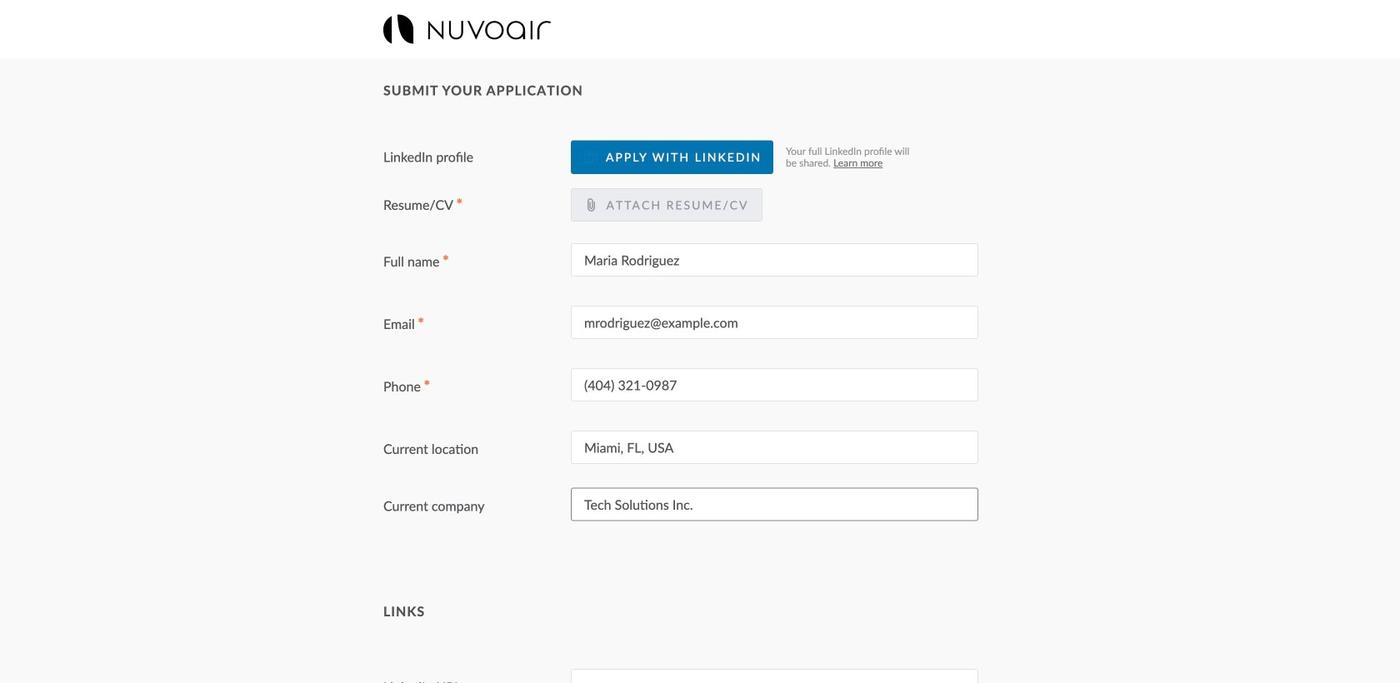 Task type: locate. For each thing, give the bounding box(es) containing it.
None text field
[[571, 244, 979, 277], [571, 488, 979, 522], [571, 244, 979, 277], [571, 488, 979, 522]]

None email field
[[571, 306, 979, 340]]

None text field
[[571, 369, 979, 402], [571, 431, 979, 465], [571, 670, 979, 684], [571, 369, 979, 402], [571, 431, 979, 465], [571, 670, 979, 684]]



Task type: vqa. For each thing, say whether or not it's contained in the screenshot.
option
no



Task type: describe. For each thing, give the bounding box(es) containing it.
paperclip image
[[585, 198, 598, 212]]

nuvoair logo image
[[384, 15, 551, 44]]



